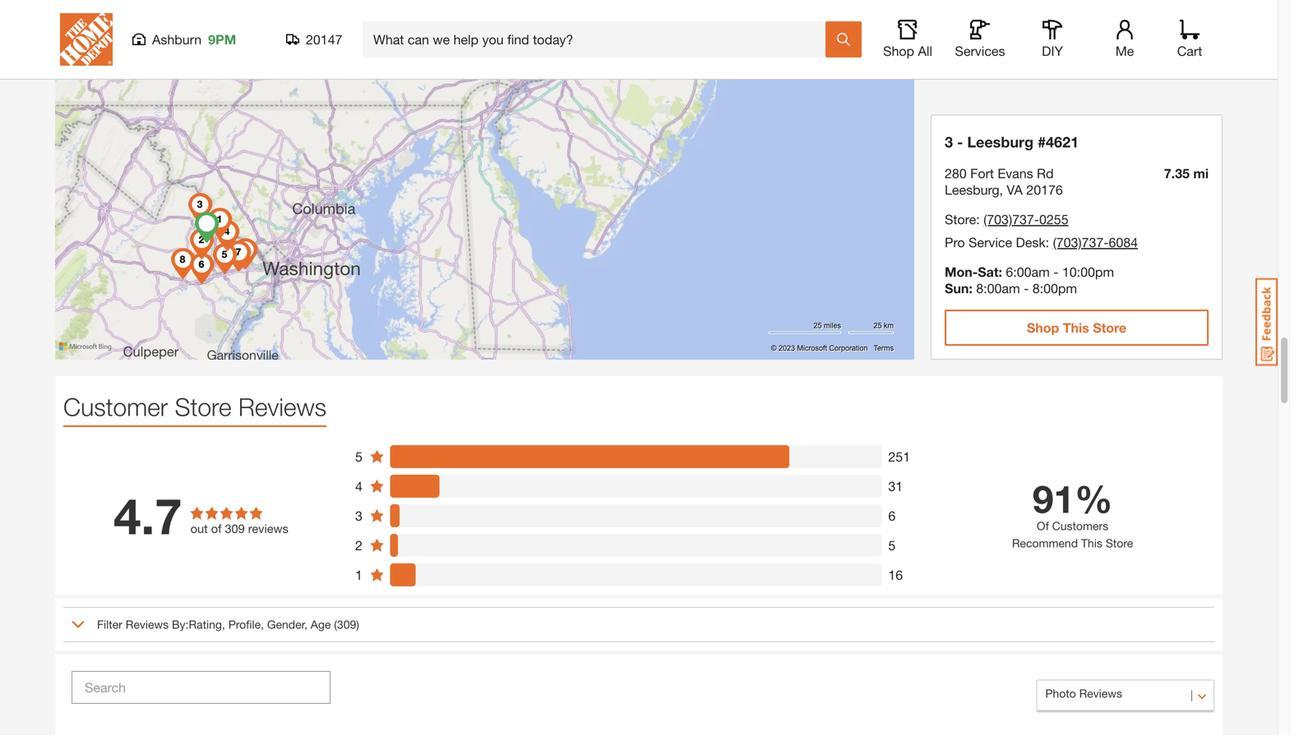 Task type: describe. For each thing, give the bounding box(es) containing it.
filter
[[97, 618, 122, 632]]

8:00pm
[[1033, 281, 1077, 296]]

1 horizontal spatial reviews
[[238, 393, 327, 422]]

6:00am
[[1006, 264, 1050, 280]]

1 vertical spatial (703)737-
[[1053, 235, 1109, 250]]

3 - leesburg # 4621
[[945, 133, 1079, 151]]

ashburn
[[152, 32, 202, 47]]

evans
[[998, 166, 1033, 181]]

20147
[[306, 32, 342, 47]]

fort
[[970, 166, 994, 181]]

#
[[1038, 133, 1046, 151]]

customers
[[1052, 520, 1109, 533]]

0 vertical spatial 5
[[355, 449, 363, 465]]

customer
[[63, 393, 168, 422]]

this for 2nd shop this store "button" from the bottom of the page
[[1063, 24, 1089, 39]]

(
[[334, 618, 337, 632]]

4.7 out of 309 reviews
[[114, 487, 289, 546]]

age
[[311, 618, 331, 632]]

services button
[[954, 20, 1007, 59]]

0 horizontal spatial :
[[976, 212, 980, 227]]

sun:
[[945, 281, 973, 296]]

store inside 'store : (703)737-0255 pro service desk : (703)737-6084'
[[945, 212, 976, 227]]

desk
[[1016, 235, 1046, 250]]

0 horizontal spatial reviews
[[126, 618, 169, 632]]

2 vertical spatial shop
[[1027, 320, 1059, 336]]

gender,
[[267, 618, 307, 632]]

rd
[[1037, 166, 1054, 181]]

service
[[969, 235, 1012, 250]]

customer store reviews
[[63, 393, 327, 422]]

3 for 3
[[355, 509, 363, 524]]

Search text field
[[72, 672, 331, 705]]

91 % of customers recommend this store
[[1012, 476, 1133, 551]]

4.7
[[114, 487, 182, 546]]

0 vertical spatial leesburg
[[967, 133, 1034, 151]]

by:
[[172, 618, 189, 632]]

10:00pm
[[1062, 264, 1114, 280]]

sat:
[[978, 264, 1002, 280]]

6
[[888, 509, 896, 524]]

1 vertical spatial -
[[1054, 264, 1059, 280]]

shop this store for first shop this store "button" from the bottom of the page
[[1027, 320, 1127, 336]]

terms
[[874, 345, 894, 353]]

feedback link image
[[1256, 278, 1278, 367]]

1 vertical spatial 5
[[888, 538, 896, 554]]

0 vertical spatial (703)737-
[[984, 212, 1039, 227]]

0 horizontal spatial -
[[957, 133, 963, 151]]

pro
[[945, 235, 965, 250]]

0255
[[1039, 212, 1069, 227]]

mon-
[[945, 264, 978, 280]]

,
[[1000, 182, 1003, 198]]

3 for 3 - leesburg # 4621
[[945, 133, 953, 151]]

2
[[355, 538, 363, 554]]

cart link
[[1172, 20, 1208, 59]]

shop this store for 2nd shop this store "button" from the bottom of the page
[[1027, 24, 1127, 39]]



Task type: locate. For each thing, give the bounding box(es) containing it.
0 vertical spatial 309
[[225, 522, 245, 536]]

- up 280
[[957, 133, 963, 151]]

:
[[976, 212, 980, 227], [1046, 235, 1049, 250]]

What can we help you find today? search field
[[373, 22, 825, 57]]

309 right of
[[225, 522, 245, 536]]

)
[[356, 618, 359, 632]]

leesburg up the evans
[[967, 133, 1034, 151]]

309 inside 4.7 out of 309 reviews
[[225, 522, 245, 536]]

0 vertical spatial shop
[[1027, 24, 1059, 39]]

shop all
[[883, 43, 932, 59]]

va
[[1007, 182, 1023, 198]]

(703)737- down va
[[984, 212, 1039, 227]]

shop this store up diy
[[1027, 24, 1127, 39]]

shop
[[1027, 24, 1059, 39], [883, 43, 914, 59], [1027, 320, 1059, 336]]

diy
[[1042, 43, 1063, 59]]

2 horizontal spatial -
[[1054, 264, 1059, 280]]

0 vertical spatial this
[[1063, 24, 1089, 39]]

2 vertical spatial -
[[1024, 281, 1029, 296]]

1 shop this store from the top
[[1027, 24, 1127, 39]]

7.35 mi
[[1164, 166, 1209, 181]]

(703)737-
[[984, 212, 1039, 227], [1053, 235, 1109, 250]]

rating,
[[189, 618, 225, 632]]

20147 button
[[286, 31, 343, 48]]

of
[[211, 522, 222, 536]]

1 horizontal spatial -
[[1024, 281, 1029, 296]]

1 horizontal spatial :
[[1046, 235, 1049, 250]]

1 vertical spatial this
[[1063, 320, 1089, 336]]

-
[[957, 133, 963, 151], [1054, 264, 1059, 280], [1024, 281, 1029, 296]]

280 fort evans rd leesburg , va 20176
[[945, 166, 1063, 198]]

shop up diy
[[1027, 24, 1059, 39]]

out
[[190, 522, 208, 536]]

leesburg
[[967, 133, 1034, 151], [945, 182, 1000, 198]]

terms link
[[874, 343, 894, 354]]

0 horizontal spatial 3
[[355, 509, 363, 524]]

microsoft bing image
[[59, 335, 116, 359]]

0 horizontal spatial (703)737-
[[984, 212, 1039, 227]]

1
[[355, 568, 363, 583]]

1 shop this store button from the top
[[945, 13, 1209, 50]]

0 vertical spatial shop this store
[[1027, 24, 1127, 39]]

this down the customers
[[1081, 537, 1103, 551]]

shop inside button
[[883, 43, 914, 59]]

0 vertical spatial :
[[976, 212, 980, 227]]

store inside 91 % of customers recommend this store
[[1106, 537, 1133, 551]]

this down 8:00pm
[[1063, 320, 1089, 336]]

shop this store down 8:00pm
[[1027, 320, 1127, 336]]

20176
[[1027, 182, 1063, 198]]

0 horizontal spatial 5
[[355, 449, 363, 465]]

ashburn 9pm
[[152, 32, 236, 47]]

1 vertical spatial leesburg
[[945, 182, 1000, 198]]

the home depot logo image
[[60, 13, 113, 66]]

caret image
[[72, 619, 85, 632]]

16
[[888, 568, 903, 583]]

309
[[225, 522, 245, 536], [337, 618, 356, 632]]

this inside 91 % of customers recommend this store
[[1081, 537, 1103, 551]]

shop all button
[[882, 20, 934, 59]]

1 vertical spatial reviews
[[126, 618, 169, 632]]

0 horizontal spatial 309
[[225, 522, 245, 536]]

91
[[1033, 476, 1075, 522]]

1 horizontal spatial 3
[[945, 133, 953, 151]]

2 vertical spatial this
[[1081, 537, 1103, 551]]

4621
[[1046, 133, 1079, 151]]

of
[[1037, 520, 1049, 533]]

mon-sat: 6:00am - 10:00pm sun: 8:00am - 8:00pm
[[945, 264, 1114, 296]]

me
[[1116, 43, 1134, 59]]

0 vertical spatial 3
[[945, 133, 953, 151]]

shop this store button
[[945, 13, 1209, 50], [945, 310, 1209, 346]]

251
[[888, 449, 910, 465]]

- down 6:00am
[[1024, 281, 1029, 296]]

7.35
[[1164, 166, 1190, 181]]

1 horizontal spatial (703)737-
[[1053, 235, 1109, 250]]

store : (703)737-0255 pro service desk : (703)737-6084
[[945, 212, 1138, 250]]

(703)737- up 10:00pm
[[1053, 235, 1109, 250]]

0 vertical spatial reviews
[[238, 393, 327, 422]]

3
[[945, 133, 953, 151], [355, 509, 363, 524]]

cart
[[1177, 43, 1202, 59]]

4
[[355, 479, 363, 495]]

this for first shop this store "button" from the bottom of the page
[[1063, 320, 1089, 336]]

31
[[888, 479, 903, 495]]

2 shop this store button from the top
[[945, 310, 1209, 346]]

diy button
[[1026, 20, 1079, 59]]

this up diy
[[1063, 24, 1089, 39]]

me button
[[1099, 20, 1151, 59]]

: up service
[[976, 212, 980, 227]]

%
[[1075, 476, 1113, 522]]

1 vertical spatial 3
[[355, 509, 363, 524]]

profile,
[[228, 618, 264, 632]]

shop this store
[[1027, 24, 1127, 39], [1027, 320, 1127, 336]]

5 up '4'
[[355, 449, 363, 465]]

1 vertical spatial shop this store
[[1027, 320, 1127, 336]]

0 vertical spatial -
[[957, 133, 963, 151]]

reviews
[[248, 522, 289, 536]]

this
[[1063, 24, 1089, 39], [1063, 320, 1089, 336], [1081, 537, 1103, 551]]

3 up 280
[[945, 133, 953, 151]]

store
[[1093, 24, 1127, 39], [945, 212, 976, 227], [1093, 320, 1127, 336], [175, 393, 232, 422], [1106, 537, 1133, 551]]

0 vertical spatial shop this store button
[[945, 13, 1209, 50]]

6084
[[1109, 235, 1138, 250]]

1 vertical spatial 309
[[337, 618, 356, 632]]

1 vertical spatial shop
[[883, 43, 914, 59]]

2 shop this store from the top
[[1027, 320, 1127, 336]]

5
[[355, 449, 363, 465], [888, 538, 896, 554]]

9pm
[[208, 32, 236, 47]]

- up 8:00pm
[[1054, 264, 1059, 280]]

1 horizontal spatial 309
[[337, 618, 356, 632]]

leesburg inside 280 fort evans rd leesburg , va 20176
[[945, 182, 1000, 198]]

309 right age
[[337, 618, 356, 632]]

shop down 8:00pm
[[1027, 320, 1059, 336]]

1 horizontal spatial 5
[[888, 538, 896, 554]]

: down 0255
[[1046, 235, 1049, 250]]

services
[[955, 43, 1005, 59]]

1 vertical spatial shop this store button
[[945, 310, 1209, 346]]

(703)737-0255 link
[[984, 212, 1069, 227]]

all
[[918, 43, 932, 59]]

mi
[[1194, 166, 1209, 181]]

(703)737-6084 link
[[1053, 235, 1138, 250]]

8:00am
[[976, 281, 1020, 296]]

leesburg down fort
[[945, 182, 1000, 198]]

1 vertical spatial :
[[1046, 235, 1049, 250]]

recommend
[[1012, 537, 1078, 551]]

5 down 6
[[888, 538, 896, 554]]

shop left all
[[883, 43, 914, 59]]

filter reviews by: rating, profile, gender, age ( 309 )
[[97, 618, 359, 632]]

reviews
[[238, 393, 327, 422], [126, 618, 169, 632]]

3 up 2
[[355, 509, 363, 524]]

280
[[945, 166, 967, 181]]



Task type: vqa. For each thing, say whether or not it's contained in the screenshot.
Packing Paper link
no



